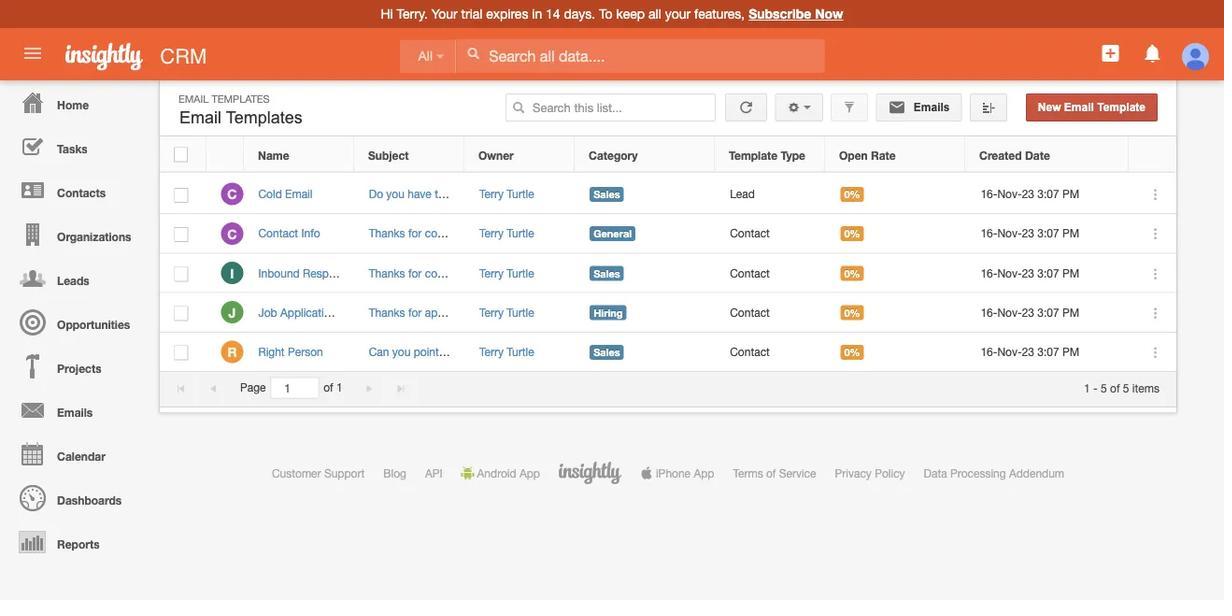 Task type: vqa. For each thing, say whether or not it's contained in the screenshot.


Task type: describe. For each thing, give the bounding box(es) containing it.
pm inside j row
[[1063, 306, 1080, 319]]

16- inside j row
[[981, 306, 998, 319]]

Search all data.... text field
[[456, 39, 825, 73]]

created
[[980, 149, 1022, 162]]

connect?
[[473, 187, 519, 201]]

terms
[[733, 466, 763, 480]]

us.
[[481, 266, 496, 279]]

0 vertical spatial templates
[[212, 93, 270, 105]]

info
[[301, 227, 320, 240]]

16-nov-23 3:07 pm inside j row
[[981, 306, 1080, 319]]

terry.
[[397, 6, 428, 21]]

contact cell for j
[[716, 293, 826, 333]]

white image
[[467, 47, 480, 60]]

category
[[589, 149, 638, 162]]

open rate
[[839, 149, 896, 162]]

now
[[815, 6, 844, 21]]

open
[[839, 149, 868, 162]]

all link
[[400, 40, 456, 73]]

home link
[[5, 80, 150, 124]]

2 16-nov-23 3:07 pm from the top
[[981, 227, 1080, 240]]

i row
[[160, 254, 1177, 293]]

2 horizontal spatial of
[[1111, 381, 1120, 394]]

j link
[[221, 301, 243, 324]]

thanks for j
[[369, 306, 405, 319]]

2 c row from the top
[[160, 214, 1177, 254]]

turtle for r
[[507, 345, 534, 358]]

contact for j
[[730, 306, 770, 319]]

nov- for thanks for contacting us.
[[998, 266, 1022, 279]]

search image
[[512, 101, 525, 114]]

0% cell for thanks for contacting us.
[[826, 254, 967, 293]]

new
[[1038, 101, 1061, 114]]

do you have time to connect? link
[[369, 187, 519, 201]]

16-nov-23 3:07 pm for thanks for contacting us.
[[981, 266, 1080, 279]]

hiring
[[594, 307, 623, 319]]

data processing addendum
[[924, 466, 1065, 480]]

blog link
[[383, 466, 407, 480]]

me
[[442, 345, 458, 358]]

r link
[[221, 341, 243, 363]]

terry for i
[[479, 266, 504, 279]]

contact info link
[[258, 227, 330, 240]]

applying...
[[425, 306, 477, 319]]

0 vertical spatial emails link
[[876, 93, 962, 122]]

cog image
[[787, 101, 801, 114]]

can you point me to the right person?
[[369, 345, 559, 358]]

customer
[[272, 466, 321, 480]]

show list view filters image
[[843, 101, 856, 114]]

do
[[369, 187, 383, 201]]

23 for thanks for contacting us.
[[1022, 266, 1035, 279]]

16-nov-23 3:07 pm for can you point me to the right person?
[[981, 345, 1080, 358]]

privacy policy link
[[835, 466, 905, 480]]

terry turtle for i
[[479, 266, 534, 279]]

2 16- from the top
[[981, 227, 998, 240]]

new email template link
[[1026, 93, 1158, 122]]

rate
[[871, 149, 896, 162]]

thanks for connecting link
[[369, 227, 481, 240]]

contact for r
[[730, 345, 770, 358]]

2 terry from the top
[[479, 227, 504, 240]]

sales cell for r
[[576, 333, 716, 372]]

processing
[[951, 466, 1006, 480]]

turtle for c
[[507, 187, 534, 201]]

created date
[[980, 149, 1050, 162]]

1 c row from the top
[[160, 175, 1177, 214]]

point
[[414, 345, 439, 358]]

1 horizontal spatial emails
[[911, 101, 950, 114]]

leads
[[57, 274, 89, 287]]

data processing addendum link
[[924, 466, 1065, 480]]

-
[[1094, 381, 1098, 394]]

turtle inside j row
[[507, 306, 534, 319]]

reports
[[57, 537, 100, 551]]

16- for thanks for contacting us.
[[981, 266, 998, 279]]

right person link
[[258, 345, 333, 358]]

emails inside navigation
[[57, 406, 93, 419]]

projects
[[57, 362, 102, 375]]

data
[[924, 466, 948, 480]]

api link
[[425, 466, 443, 480]]

c for cold email
[[227, 187, 237, 202]]

app for android app
[[520, 466, 540, 480]]

of 1
[[324, 381, 343, 394]]

subject
[[368, 149, 409, 162]]

navigation containing home
[[0, 80, 150, 564]]

android app link
[[461, 466, 540, 480]]

android
[[477, 466, 517, 480]]

tasks
[[57, 142, 88, 155]]

terry inside j row
[[479, 306, 504, 319]]

response inside j row
[[340, 306, 390, 319]]

iphone app
[[656, 466, 715, 480]]

trial
[[461, 6, 483, 21]]

type
[[781, 149, 806, 162]]

thanks for connecting terry turtle
[[369, 227, 534, 240]]

row group containing c
[[160, 175, 1177, 372]]

email templates button
[[175, 104, 307, 132]]

lead cell
[[716, 175, 826, 214]]

row containing name
[[160, 137, 1176, 172]]

calendar
[[57, 450, 105, 463]]

template type
[[729, 149, 806, 162]]

3:07 inside j row
[[1038, 306, 1060, 319]]

terry turtle link for can you point me to the right person?
[[479, 345, 534, 358]]

0% cell for can you point me to the right person?
[[826, 333, 967, 372]]

c for contact info
[[227, 226, 237, 241]]

dashboards
[[57, 494, 122, 507]]

connecting
[[425, 227, 481, 240]]

1 vertical spatial emails link
[[5, 388, 150, 432]]

terry turtle for r
[[479, 345, 534, 358]]

c link for cold email
[[221, 183, 243, 205]]

right
[[258, 345, 285, 358]]

cold email
[[258, 187, 313, 201]]

organizations link
[[5, 212, 150, 256]]

1 vertical spatial templates
[[226, 108, 303, 127]]

person
[[288, 345, 323, 358]]

your
[[432, 6, 458, 21]]

pm for thanks for contacting us.
[[1063, 266, 1080, 279]]

contact cell for c
[[716, 214, 826, 254]]

4 0% cell from the top
[[826, 293, 967, 333]]

right person
[[258, 345, 323, 358]]

in
[[532, 6, 542, 21]]

thanks inside i row
[[369, 266, 405, 279]]

j row
[[160, 293, 1177, 333]]

email templates email templates
[[179, 93, 303, 127]]

sales cell for i
[[576, 254, 716, 293]]

i
[[230, 265, 234, 281]]

3:07 for thanks for contacting us.
[[1038, 266, 1060, 279]]

16-nov-23 3:07 pm cell for can you point me to the right person?
[[967, 333, 1130, 372]]

nov- for can you point me to the right person?
[[998, 345, 1022, 358]]

right
[[493, 345, 515, 358]]

4 16-nov-23 3:07 pm cell from the top
[[967, 293, 1130, 333]]

items
[[1133, 381, 1160, 394]]

2 5 from the left
[[1123, 381, 1130, 394]]

2 turtle from the top
[[507, 227, 534, 240]]

can
[[369, 345, 389, 358]]

thanks for contacting us.
[[369, 266, 496, 279]]

expires
[[486, 6, 528, 21]]

contacts link
[[5, 168, 150, 212]]

terry for r
[[479, 345, 504, 358]]

1 vertical spatial template
[[729, 149, 778, 162]]

contact cell for i
[[716, 254, 826, 293]]

j
[[229, 305, 236, 320]]

0% inside j row
[[844, 307, 860, 319]]

c link for contact info
[[221, 222, 243, 245]]

1 field
[[271, 378, 318, 398]]

contact cell for r
[[716, 333, 826, 372]]

for inside i row
[[408, 266, 422, 279]]

0% cell for do you have time to connect?
[[826, 175, 967, 214]]

terry turtle link for do you have time to connect?
[[479, 187, 534, 201]]

have
[[408, 187, 432, 201]]



Task type: locate. For each thing, give the bounding box(es) containing it.
3 16-nov-23 3:07 pm from the top
[[981, 266, 1080, 279]]

all
[[649, 6, 662, 21]]

3 pm from the top
[[1063, 266, 1080, 279]]

3 0% from the top
[[844, 267, 860, 279]]

1 vertical spatial sales
[[594, 267, 620, 279]]

1 c from the top
[[227, 187, 237, 202]]

2 3:07 from the top
[[1038, 227, 1060, 240]]

for inside j row
[[408, 306, 422, 319]]

16-nov-23 3:07 pm cell for thanks for contacting us.
[[967, 254, 1130, 293]]

organizations
[[57, 230, 131, 243]]

0 horizontal spatial 1
[[336, 381, 343, 394]]

show sidebar image
[[982, 101, 995, 114]]

response up can
[[340, 306, 390, 319]]

1 vertical spatial emails
[[57, 406, 93, 419]]

3:07 inside r row
[[1038, 345, 1060, 358]]

3 16-nov-23 3:07 pm cell from the top
[[967, 254, 1130, 293]]

0 horizontal spatial template
[[729, 149, 778, 162]]

3 0% cell from the top
[[826, 254, 967, 293]]

sales cell down general
[[576, 254, 716, 293]]

cold email link
[[258, 187, 322, 201]]

0 vertical spatial sales
[[594, 188, 620, 201]]

1 vertical spatial response
[[340, 306, 390, 319]]

1 vertical spatial sales cell
[[576, 254, 716, 293]]

0 vertical spatial template
[[1098, 101, 1146, 114]]

sales for r
[[594, 346, 620, 358]]

to right "me"
[[461, 345, 471, 358]]

1 vertical spatial to
[[461, 345, 471, 358]]

3:07
[[1038, 187, 1060, 201], [1038, 227, 1060, 240], [1038, 266, 1060, 279], [1038, 306, 1060, 319], [1038, 345, 1060, 358]]

turtle inside r row
[[507, 345, 534, 358]]

1 left -
[[1084, 381, 1091, 394]]

0 horizontal spatial 5
[[1101, 381, 1107, 394]]

api
[[425, 466, 443, 480]]

16-
[[981, 187, 998, 201], [981, 227, 998, 240], [981, 266, 998, 279], [981, 306, 998, 319], [981, 345, 998, 358]]

leads link
[[5, 256, 150, 300]]

1 23 from the top
[[1022, 187, 1035, 201]]

thanks for applying... link
[[369, 306, 477, 319]]

1 terry from the top
[[479, 187, 504, 201]]

2 0% cell from the top
[[826, 214, 967, 254]]

0% for thanks for contacting us.
[[844, 267, 860, 279]]

23 for can you point me to the right person?
[[1022, 345, 1035, 358]]

2 sales from the top
[[594, 267, 620, 279]]

23 inside j row
[[1022, 306, 1035, 319]]

can you point me to the right person? link
[[369, 345, 559, 358]]

2 0% from the top
[[844, 228, 860, 240]]

contact info
[[258, 227, 320, 240]]

sales inside i row
[[594, 267, 620, 279]]

thanks up can
[[369, 306, 405, 319]]

1 horizontal spatial app
[[694, 466, 715, 480]]

terry up 'us.'
[[479, 227, 504, 240]]

sales cell down the hiring
[[576, 333, 716, 372]]

terry inside i row
[[479, 266, 504, 279]]

opportunities
[[57, 318, 130, 331]]

for left applying...
[[408, 306, 422, 319]]

0% for can you point me to the right person?
[[844, 346, 860, 358]]

days.
[[564, 6, 596, 21]]

1 vertical spatial c
[[227, 226, 237, 241]]

thanks down do
[[369, 227, 405, 240]]

turtle down owner
[[507, 187, 534, 201]]

5 terry turtle link from the top
[[479, 345, 534, 358]]

general
[[594, 228, 632, 240]]

16-nov-23 3:07 pm cell for do you have time to connect?
[[967, 175, 1130, 214]]

terms of service
[[733, 466, 817, 480]]

1 vertical spatial terry turtle
[[479, 266, 534, 279]]

sales cell
[[576, 175, 716, 214], [576, 254, 716, 293], [576, 333, 716, 372]]

general cell
[[576, 214, 716, 254]]

you
[[386, 187, 405, 201], [392, 345, 411, 358]]

4 nov- from the top
[[998, 306, 1022, 319]]

emails up calendar link
[[57, 406, 93, 419]]

2 contact cell from the top
[[716, 254, 826, 293]]

for left contacting
[[408, 266, 422, 279]]

blog
[[383, 466, 407, 480]]

sales inside r row
[[594, 346, 620, 358]]

0 vertical spatial response
[[303, 266, 353, 279]]

23 for do you have time to connect?
[[1022, 187, 1035, 201]]

dashboards link
[[5, 476, 150, 520]]

contact
[[258, 227, 298, 240], [730, 227, 770, 240], [730, 266, 770, 279], [730, 306, 770, 319], [730, 345, 770, 358]]

2 for from the top
[[408, 266, 422, 279]]

0 vertical spatial terry turtle
[[479, 187, 534, 201]]

r
[[227, 344, 237, 360]]

3 3:07 from the top
[[1038, 266, 1060, 279]]

5 0% from the top
[[844, 346, 860, 358]]

1 horizontal spatial of
[[766, 466, 776, 480]]

sales
[[594, 188, 620, 201], [594, 267, 620, 279], [594, 346, 620, 358]]

1 nov- from the top
[[998, 187, 1022, 201]]

terry turtle for c
[[479, 187, 534, 201]]

your
[[665, 6, 691, 21]]

1 right 1 "field"
[[336, 381, 343, 394]]

5 16-nov-23 3:07 pm from the top
[[981, 345, 1080, 358]]

terry turtle
[[479, 187, 534, 201], [479, 266, 534, 279], [479, 345, 534, 358]]

2 terry turtle link from the top
[[479, 227, 534, 240]]

c link left the cold
[[221, 183, 243, 205]]

16-nov-23 3:07 pm cell
[[967, 175, 1130, 214], [967, 214, 1130, 254], [967, 254, 1130, 293], [967, 293, 1130, 333], [967, 333, 1130, 372]]

sales cell down category
[[576, 175, 716, 214]]

app for iphone app
[[694, 466, 715, 480]]

1 for from the top
[[408, 227, 422, 240]]

1 3:07 from the top
[[1038, 187, 1060, 201]]

5 23 from the top
[[1022, 345, 1035, 358]]

3 23 from the top
[[1022, 266, 1035, 279]]

c row down category
[[160, 175, 1177, 214]]

home
[[57, 98, 89, 111]]

1 1 from the left
[[336, 381, 343, 394]]

features,
[[695, 6, 745, 21]]

1 16-nov-23 3:07 pm cell from the top
[[967, 175, 1130, 214]]

2 vertical spatial sales
[[594, 346, 620, 358]]

0 horizontal spatial of
[[324, 381, 333, 394]]

4 terry from the top
[[479, 306, 504, 319]]

2 vertical spatial thanks
[[369, 306, 405, 319]]

email inside c row
[[285, 187, 313, 201]]

terry for c
[[479, 187, 504, 201]]

4 16- from the top
[[981, 306, 998, 319]]

sales inside c row
[[594, 188, 620, 201]]

23 inside i row
[[1022, 266, 1035, 279]]

templates
[[212, 93, 270, 105], [226, 108, 303, 127]]

lead
[[730, 187, 755, 201]]

3 terry from the top
[[479, 266, 504, 279]]

nov- inside r row
[[998, 345, 1022, 358]]

navigation
[[0, 80, 150, 564]]

16- inside r row
[[981, 345, 998, 358]]

2 nov- from the top
[[998, 227, 1022, 240]]

c
[[227, 187, 237, 202], [227, 226, 237, 241]]

23 inside r row
[[1022, 345, 1035, 358]]

1 app from the left
[[520, 466, 540, 480]]

0 vertical spatial c
[[227, 187, 237, 202]]

app
[[520, 466, 540, 480], [694, 466, 715, 480]]

turtle down connect?
[[507, 227, 534, 240]]

sales down the hiring
[[594, 346, 620, 358]]

to inside c row
[[460, 187, 469, 201]]

2 sales cell from the top
[[576, 254, 716, 293]]

5 0% cell from the top
[[826, 333, 967, 372]]

new email template
[[1038, 101, 1146, 114]]

terry turtle inside r row
[[479, 345, 534, 358]]

job application response
[[258, 306, 390, 319]]

nov- inside j row
[[998, 306, 1022, 319]]

terry turtle inside c row
[[479, 187, 534, 201]]

contacting
[[425, 266, 478, 279]]

the
[[474, 345, 490, 358]]

4 0% from the top
[[844, 307, 860, 319]]

2 vertical spatial terry turtle
[[479, 345, 534, 358]]

application
[[280, 306, 337, 319]]

template left the type
[[729, 149, 778, 162]]

None checkbox
[[174, 147, 188, 162], [174, 188, 188, 203], [174, 227, 188, 242], [174, 306, 188, 321], [174, 147, 188, 162], [174, 188, 188, 203], [174, 227, 188, 242], [174, 306, 188, 321]]

2 app from the left
[[694, 466, 715, 480]]

None checkbox
[[174, 267, 188, 282], [174, 346, 188, 361], [174, 267, 188, 282], [174, 346, 188, 361]]

1 horizontal spatial 5
[[1123, 381, 1130, 394]]

4 23 from the top
[[1022, 306, 1035, 319]]

do you have time to connect?
[[369, 187, 519, 201]]

terry right "me"
[[479, 345, 504, 358]]

you for c
[[386, 187, 405, 201]]

3:07 inside i row
[[1038, 266, 1060, 279]]

contact for c
[[730, 227, 770, 240]]

row
[[160, 137, 1176, 172]]

1 0% from the top
[[844, 188, 860, 201]]

4 turtle from the top
[[507, 306, 534, 319]]

for for j
[[408, 306, 422, 319]]

terry down 'us.'
[[479, 306, 504, 319]]

1 thanks from the top
[[369, 227, 405, 240]]

c row
[[160, 175, 1177, 214], [160, 214, 1177, 254]]

0 horizontal spatial app
[[520, 466, 540, 480]]

3 sales from the top
[[594, 346, 620, 358]]

2 vertical spatial sales cell
[[576, 333, 716, 372]]

email inside new email template link
[[1065, 101, 1094, 114]]

you for r
[[392, 345, 411, 358]]

to inside r row
[[461, 345, 471, 358]]

you inside c row
[[386, 187, 405, 201]]

you inside r row
[[392, 345, 411, 358]]

response up job application response link
[[303, 266, 353, 279]]

policy
[[875, 466, 905, 480]]

pm inside r row
[[1063, 345, 1080, 358]]

3 thanks from the top
[[369, 306, 405, 319]]

sales up the hiring
[[594, 267, 620, 279]]

inbound response
[[258, 266, 353, 279]]

pm inside i row
[[1063, 266, 1080, 279]]

1 contact cell from the top
[[716, 214, 826, 254]]

pm for do you have time to connect?
[[1063, 187, 1080, 201]]

inbound response link
[[258, 266, 362, 279]]

5 pm from the top
[[1063, 345, 1080, 358]]

1 16- from the top
[[981, 187, 998, 201]]

0 vertical spatial emails
[[911, 101, 950, 114]]

2 16-nov-23 3:07 pm cell from the top
[[967, 214, 1130, 254]]

sales for i
[[594, 267, 620, 279]]

1 horizontal spatial template
[[1098, 101, 1146, 114]]

1 vertical spatial c link
[[221, 222, 243, 245]]

reports link
[[5, 520, 150, 564]]

5 terry from the top
[[479, 345, 504, 358]]

emails link down projects
[[5, 388, 150, 432]]

16-nov-23 3:07 pm
[[981, 187, 1080, 201], [981, 227, 1080, 240], [981, 266, 1080, 279], [981, 306, 1080, 319], [981, 345, 1080, 358]]

1 horizontal spatial 1
[[1084, 381, 1091, 394]]

for left connecting
[[408, 227, 422, 240]]

3 turtle from the top
[[507, 266, 534, 279]]

contact for i
[[730, 266, 770, 279]]

nov-
[[998, 187, 1022, 201], [998, 227, 1022, 240], [998, 266, 1022, 279], [998, 306, 1022, 319], [998, 345, 1022, 358]]

tasks link
[[5, 124, 150, 168]]

date
[[1025, 149, 1050, 162]]

3:07 for can you point me to the right person?
[[1038, 345, 1060, 358]]

emails link up rate
[[876, 93, 962, 122]]

0 horizontal spatial emails link
[[5, 388, 150, 432]]

1 turtle from the top
[[507, 187, 534, 201]]

terms of service link
[[733, 466, 817, 480]]

thanks for c
[[369, 227, 405, 240]]

contact cell
[[716, 214, 826, 254], [716, 254, 826, 293], [716, 293, 826, 333], [716, 333, 826, 372]]

2 c link from the top
[[221, 222, 243, 245]]

16-nov-23 3:07 pm inside i row
[[981, 266, 1080, 279]]

5 turtle from the top
[[507, 345, 534, 358]]

for for c
[[408, 227, 422, 240]]

app right iphone
[[694, 466, 715, 480]]

to right time
[[460, 187, 469, 201]]

thanks up thanks for applying... link
[[369, 266, 405, 279]]

terry turtle inside i row
[[479, 266, 534, 279]]

sales cell for c
[[576, 175, 716, 214]]

0% cell
[[826, 175, 967, 214], [826, 214, 967, 254], [826, 254, 967, 293], [826, 293, 967, 333], [826, 333, 967, 372]]

4 3:07 from the top
[[1038, 306, 1060, 319]]

16-nov-23 3:07 pm for do you have time to connect?
[[981, 187, 1080, 201]]

response
[[303, 266, 353, 279], [340, 306, 390, 319]]

4 16-nov-23 3:07 pm from the top
[[981, 306, 1080, 319]]

nov- inside i row
[[998, 266, 1022, 279]]

job application response link
[[258, 306, 399, 319]]

16-nov-23 3:07 pm inside r row
[[981, 345, 1080, 358]]

0% inside r row
[[844, 346, 860, 358]]

1 16-nov-23 3:07 pm from the top
[[981, 187, 1080, 201]]

template down notifications icon
[[1098, 101, 1146, 114]]

1 terry turtle link from the top
[[479, 187, 534, 201]]

c left the cold
[[227, 187, 237, 202]]

terry turtle link for thanks for contacting us.
[[479, 266, 534, 279]]

2 vertical spatial for
[[408, 306, 422, 319]]

5 nov- from the top
[[998, 345, 1022, 358]]

5 16- from the top
[[981, 345, 998, 358]]

2 23 from the top
[[1022, 227, 1035, 240]]

1 0% cell from the top
[[826, 175, 967, 214]]

notifications image
[[1142, 42, 1164, 64]]

0% inside i row
[[844, 267, 860, 279]]

contact inside i row
[[730, 266, 770, 279]]

privacy policy
[[835, 466, 905, 480]]

c link up i link
[[221, 222, 243, 245]]

0 horizontal spatial emails
[[57, 406, 93, 419]]

terry inside r row
[[479, 345, 504, 358]]

5 right -
[[1101, 381, 1107, 394]]

3 16- from the top
[[981, 266, 998, 279]]

android app
[[477, 466, 540, 480]]

2 1 from the left
[[1084, 381, 1091, 394]]

customer support link
[[272, 466, 365, 480]]

2 terry turtle from the top
[[479, 266, 534, 279]]

you right do
[[386, 187, 405, 201]]

sales down category
[[594, 188, 620, 201]]

to for c
[[460, 187, 469, 201]]

0 vertical spatial for
[[408, 227, 422, 240]]

1 horizontal spatial emails link
[[876, 93, 962, 122]]

row group
[[160, 175, 1177, 372]]

3 contact cell from the top
[[716, 293, 826, 333]]

turtle inside i row
[[507, 266, 534, 279]]

hiring cell
[[576, 293, 716, 333]]

terry right contacting
[[479, 266, 504, 279]]

contacts
[[57, 186, 106, 199]]

r row
[[160, 333, 1177, 372]]

privacy
[[835, 466, 872, 480]]

3 for from the top
[[408, 306, 422, 319]]

nov- for do you have time to connect?
[[998, 187, 1022, 201]]

emails left 'show sidebar' image
[[911, 101, 950, 114]]

iphone app link
[[640, 466, 715, 480]]

calendar link
[[5, 432, 150, 476]]

2 thanks from the top
[[369, 266, 405, 279]]

you right can
[[392, 345, 411, 358]]

c row up j row
[[160, 214, 1177, 254]]

opportunities link
[[5, 300, 150, 344]]

thanks inside j row
[[369, 306, 405, 319]]

owner
[[479, 149, 514, 162]]

3 terry turtle link from the top
[[479, 266, 534, 279]]

response inside i row
[[303, 266, 353, 279]]

c up i link
[[227, 226, 237, 241]]

14
[[546, 6, 560, 21]]

1 vertical spatial you
[[392, 345, 411, 358]]

5 3:07 from the top
[[1038, 345, 1060, 358]]

subscribe
[[749, 6, 812, 21]]

terry turtle link for thanks for applying...
[[479, 306, 534, 319]]

16- for do you have time to connect?
[[981, 187, 998, 201]]

inbound
[[258, 266, 300, 279]]

of right terms
[[766, 466, 776, 480]]

1 pm from the top
[[1063, 187, 1080, 201]]

1 sales cell from the top
[[576, 175, 716, 214]]

1 vertical spatial thanks
[[369, 266, 405, 279]]

refresh list image
[[738, 101, 755, 114]]

1 sales from the top
[[594, 188, 620, 201]]

turtle right 'us.'
[[507, 266, 534, 279]]

3:07 for do you have time to connect?
[[1038, 187, 1060, 201]]

0 vertical spatial c link
[[221, 183, 243, 205]]

addendum
[[1009, 466, 1065, 480]]

turtle for i
[[507, 266, 534, 279]]

1 5 from the left
[[1101, 381, 1107, 394]]

hi
[[381, 6, 393, 21]]

subscribe now link
[[749, 6, 844, 21]]

email
[[179, 93, 209, 105], [1065, 101, 1094, 114], [179, 108, 222, 127], [285, 187, 313, 201]]

1 terry turtle from the top
[[479, 187, 534, 201]]

5 left items
[[1123, 381, 1130, 394]]

2 c from the top
[[227, 226, 237, 241]]

4 contact cell from the top
[[716, 333, 826, 372]]

to for r
[[461, 345, 471, 358]]

turtle up right
[[507, 306, 534, 319]]

1 c link from the top
[[221, 183, 243, 205]]

5 16-nov-23 3:07 pm cell from the top
[[967, 333, 1130, 372]]

pm for can you point me to the right person?
[[1063, 345, 1080, 358]]

keep
[[616, 6, 645, 21]]

3 terry turtle from the top
[[479, 345, 534, 358]]

3 nov- from the top
[[998, 266, 1022, 279]]

customer support
[[272, 466, 365, 480]]

1 vertical spatial for
[[408, 266, 422, 279]]

16- inside i row
[[981, 266, 998, 279]]

0 vertical spatial thanks
[[369, 227, 405, 240]]

terry turtle link for thanks for connecting
[[479, 227, 534, 240]]

c link
[[221, 183, 243, 205], [221, 222, 243, 245]]

0 vertical spatial you
[[386, 187, 405, 201]]

16- for can you point me to the right person?
[[981, 345, 998, 358]]

0% for do you have time to connect?
[[844, 188, 860, 201]]

0 vertical spatial to
[[460, 187, 469, 201]]

0 vertical spatial sales cell
[[576, 175, 716, 214]]

turtle right 'the'
[[507, 345, 534, 358]]

of right -
[[1111, 381, 1120, 394]]

terry down owner
[[479, 187, 504, 201]]

contact inside j row
[[730, 306, 770, 319]]

of right 1 "field"
[[324, 381, 333, 394]]

4 pm from the top
[[1063, 306, 1080, 319]]

2 pm from the top
[[1063, 227, 1080, 240]]

4 terry turtle link from the top
[[479, 306, 534, 319]]

Search this list... text field
[[506, 93, 716, 122]]

app right android
[[520, 466, 540, 480]]

sales for c
[[594, 188, 620, 201]]

contact inside r row
[[730, 345, 770, 358]]

3 sales cell from the top
[[576, 333, 716, 372]]



